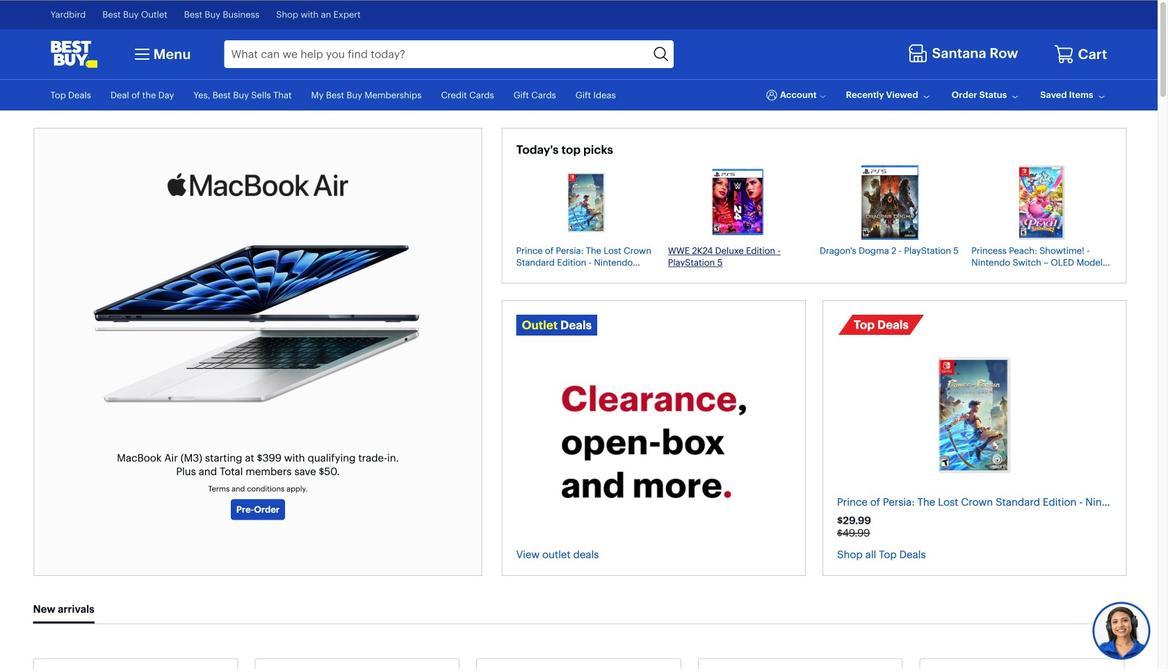 Task type: describe. For each thing, give the bounding box(es) containing it.
menu image
[[131, 43, 153, 65]]

cart icon image
[[1054, 44, 1075, 65]]

Type to search. Navigate forward to hear suggestions text field
[[224, 40, 650, 68]]

utility element
[[50, 80, 1108, 111]]



Task type: vqa. For each thing, say whether or not it's contained in the screenshot.
Cart for NBA 2K24 Kobe Bryant Edition - PlayStation 5
no



Task type: locate. For each thing, give the bounding box(es) containing it.
tab list
[[33, 598, 1125, 625]]

bestbuy.com image
[[50, 40, 98, 68]]

best buy help human beacon image
[[1093, 602, 1152, 661]]



